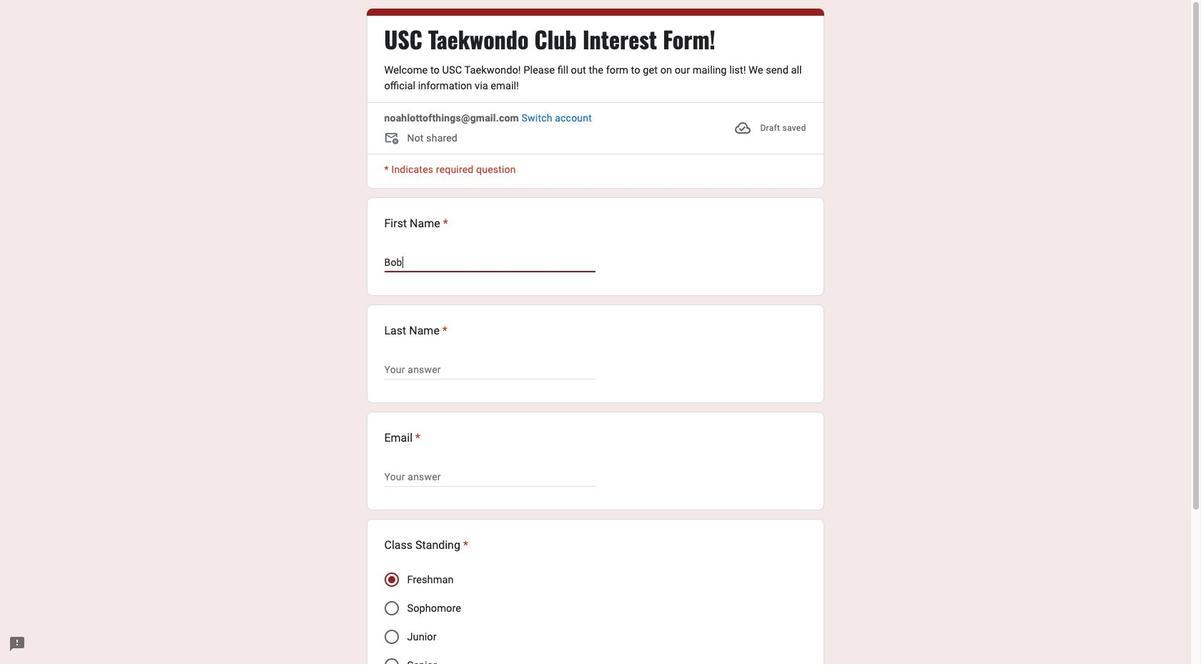 Task type: locate. For each thing, give the bounding box(es) containing it.
Senior radio
[[385, 659, 399, 665]]

your email and google account are not part of your response image
[[385, 131, 407, 148], [385, 131, 402, 148]]

4 heading from the top
[[385, 430, 421, 447]]

1 heading from the top
[[385, 25, 716, 54]]

None text field
[[385, 254, 596, 271]]

Sophomore radio
[[385, 602, 399, 616]]

3 heading from the top
[[385, 323, 448, 340]]

junior image
[[385, 630, 399, 645]]

Freshman radio
[[385, 573, 399, 587]]

list
[[367, 197, 825, 665]]

Junior radio
[[385, 630, 399, 645]]

required question element
[[440, 215, 448, 233], [440, 323, 448, 340], [413, 430, 421, 447], [461, 537, 469, 554]]

status
[[735, 111, 807, 145]]

required question element for third heading from the bottom
[[440, 323, 448, 340]]

None text field
[[385, 361, 596, 378], [385, 469, 596, 486], [385, 361, 596, 378], [385, 469, 596, 486]]

required question element for second heading from the top
[[440, 215, 448, 233]]

heading
[[385, 25, 716, 54], [385, 215, 448, 233], [385, 323, 448, 340], [385, 430, 421, 447], [385, 537, 469, 554]]



Task type: describe. For each thing, give the bounding box(es) containing it.
senior image
[[385, 659, 399, 665]]

required question element for 2nd heading from the bottom
[[413, 430, 421, 447]]

freshman image
[[388, 577, 395, 584]]

2 heading from the top
[[385, 215, 448, 233]]

sophomore image
[[385, 602, 399, 616]]

5 heading from the top
[[385, 537, 469, 554]]

required question element for 5th heading from the top
[[461, 537, 469, 554]]

report a problem to google image
[[9, 636, 26, 653]]



Task type: vqa. For each thing, say whether or not it's contained in the screenshot.
Required Question element
yes



